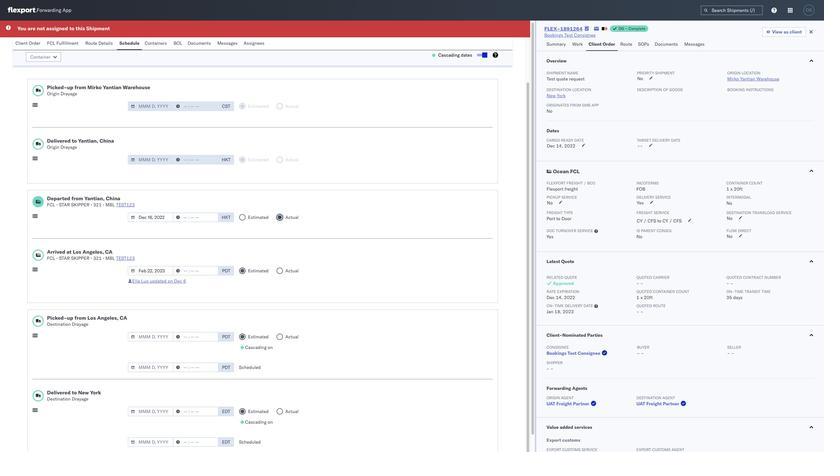 Task type: vqa. For each thing, say whether or not it's contained in the screenshot.


Task type: describe. For each thing, give the bounding box(es) containing it.
2 horizontal spatial time
[[762, 289, 771, 294]]

client-nominated parties button
[[537, 326, 825, 345]]

0 horizontal spatial client order button
[[13, 37, 45, 50]]

client-
[[547, 333, 563, 338]]

cascading on for delivered to new york
[[245, 420, 273, 425]]

latest quote
[[547, 259, 575, 265]]

latest
[[547, 259, 561, 265]]

6
[[183, 278, 186, 284]]

export customs
[[547, 438, 581, 443]]

0 vertical spatial test
[[565, 32, 574, 38]]

complete
[[629, 26, 646, 31]]

yantian, for from
[[85, 195, 105, 202]]

1 vertical spatial freight
[[565, 186, 579, 192]]

4 actual from the top
[[286, 409, 299, 415]]

1 mmm d, yyyy text field from the top
[[128, 102, 174, 111]]

quoted for quoted contract number - - rate expiration dec 14, 2022
[[727, 275, 743, 280]]

-- : -- -- text field for 1st mmm d, yyyy text field from the bottom of the page
[[173, 438, 219, 447]]

assigned
[[46, 25, 68, 32]]

route
[[654, 304, 666, 308]]

skipper inside arrived at los angeles, ca fcl • star skipper • 321 • mbl test123
[[71, 256, 90, 261]]

5 mmm d, yyyy text field from the top
[[128, 363, 174, 373]]

0 horizontal spatial documents
[[188, 40, 211, 46]]

drayage inside picked-up from los angeles, ca destination drayage
[[72, 322, 88, 327]]

1 vertical spatial quote
[[565, 275, 578, 280]]

1 horizontal spatial documents
[[655, 41, 679, 47]]

2 horizontal spatial /
[[670, 218, 673, 224]]

request
[[570, 76, 585, 82]]

1 horizontal spatial client
[[589, 41, 602, 47]]

dates
[[547, 128, 560, 134]]

port
[[547, 216, 556, 222]]

2 vertical spatial test
[[568, 351, 577, 356]]

uat freight partner for origin
[[547, 401, 590, 407]]

route button
[[618, 38, 636, 51]]

departed from yantian, china fcl • star skipper • 321 • mbl test123
[[47, 195, 135, 208]]

shipper
[[547, 361, 563, 365]]

york for delivered to new york
[[90, 390, 101, 396]]

seller - -
[[728, 345, 742, 356]]

arrived at los angeles, ca fcl • star skipper • 321 • mbl test123
[[47, 249, 135, 261]]

schedule button
[[117, 37, 142, 50]]

0 horizontal spatial documents button
[[185, 37, 215, 50]]

star inside arrived at los angeles, ca fcl • star skipper • 321 • mbl test123
[[59, 256, 70, 261]]

approved
[[554, 281, 575, 286]]

no up flow
[[728, 216, 733, 221]]

to inside delivered to new york destination drayage
[[72, 390, 77, 396]]

client
[[790, 29, 803, 35]]

quoted route - -
[[637, 304, 666, 315]]

direct
[[739, 228, 752, 233]]

0 horizontal spatial messages button
[[215, 37, 241, 50]]

no down priority
[[638, 76, 644, 82]]

1 horizontal spatial yes
[[638, 200, 645, 206]]

instructions
[[747, 87, 774, 92]]

picked- for picked-up from mirko yantian warehouse
[[47, 84, 67, 91]]

bol
[[174, 40, 182, 46]]

no inside 'intermodal no'
[[727, 200, 733, 206]]

uat freight partner for destination
[[637, 401, 680, 407]]

client order for left client order button
[[15, 40, 40, 46]]

fcl inside arrived at los angeles, ca fcl • star skipper • 321 • mbl test123
[[47, 256, 55, 261]]

quoted carrier - -
[[637, 275, 670, 286]]

you
[[17, 25, 26, 32]]

at
[[67, 249, 72, 255]]

freight down delivery
[[637, 210, 653, 215]]

no down pickup
[[548, 200, 553, 206]]

work
[[573, 41, 583, 47]]

cargo ready date
[[547, 138, 585, 143]]

overview
[[547, 58, 567, 64]]

yantian inside the picked-up from mirko yantian warehouse origin drayage
[[103, 84, 122, 91]]

to inside freight type port to door
[[557, 216, 561, 222]]

from inside picked-up from los angeles, ca destination drayage
[[75, 315, 86, 321]]

ella
[[132, 278, 140, 284]]

2 flexport from the top
[[547, 186, 564, 192]]

up for los
[[67, 315, 73, 321]]

priority
[[638, 71, 655, 75]]

321 inside arrived at los angeles, ca fcl • star skipper • 321 • mbl test123
[[93, 256, 102, 261]]

quoted contract number - - rate expiration dec 14, 2022
[[547, 275, 782, 301]]

2023
[[563, 309, 574, 315]]

schedule for schedule
[[120, 40, 140, 46]]

angeles, inside picked-up from los angeles, ca destination drayage
[[97, 315, 119, 321]]

destination inside picked-up from los angeles, ca destination drayage
[[47, 322, 71, 327]]

buyer
[[638, 345, 650, 350]]

3 mmm d, yyyy text field from the top
[[128, 266, 174, 276]]

2 vertical spatial consignee
[[578, 351, 601, 356]]

drayage inside delivered to new york destination drayage
[[72, 396, 88, 402]]

fulfillment
[[56, 40, 79, 46]]

20ft inside quoted container count 1 x 20ft
[[645, 295, 653, 301]]

summary button
[[545, 38, 570, 51]]

1 inside quoted container count 1 x 20ft
[[637, 295, 640, 301]]

service
[[654, 210, 670, 215]]

pdt for cascading
[[222, 334, 231, 340]]

1 edt from the top
[[222, 409, 231, 415]]

luo
[[141, 278, 149, 284]]

export
[[547, 438, 562, 443]]

1 vertical spatial bookings test consignee link
[[547, 350, 609, 357]]

/ inside flexport freight / bco flexport freight
[[584, 181, 587, 186]]

4 mmm d, yyyy text field from the top
[[128, 332, 174, 342]]

0 vertical spatial bookings test consignee
[[545, 32, 596, 38]]

0 vertical spatial consignee
[[575, 32, 596, 38]]

as
[[784, 29, 789, 35]]

2 estimated from the top
[[248, 268, 269, 274]]

1 flexport from the top
[[547, 181, 566, 186]]

parties
[[588, 333, 603, 338]]

0 vertical spatial 14,
[[557, 143, 564, 149]]

destination for destination transload service
[[727, 210, 752, 215]]

nominated
[[563, 333, 587, 338]]

scheduled for picked-up from los angeles, ca
[[239, 365, 261, 371]]

forwarding for forwarding app
[[37, 7, 61, 13]]

quote inside the shipment name test quote request
[[557, 76, 569, 82]]

client order for right client order button
[[589, 41, 616, 47]]

cascading for picked-up from los angeles, ca
[[245, 345, 267, 351]]

x inside container count 1 x 20ft
[[731, 186, 733, 192]]

0 vertical spatial bookings test consignee link
[[545, 32, 596, 38]]

delivered for delivered to yantian, china
[[47, 138, 71, 144]]

1 horizontal spatial messages
[[685, 41, 705, 47]]

incoterms fob
[[637, 181, 659, 192]]

freight inside freight type port to door
[[547, 210, 563, 215]]

delivered for delivered to new york
[[47, 390, 71, 396]]

cascading on for picked-up from los angeles, ca
[[245, 345, 273, 351]]

quoted container count 1 x 20ft
[[637, 289, 690, 301]]

1 -- : -- -- text field from the top
[[173, 155, 219, 165]]

-- : -- -- text field for 4th mmm d, yyyy text field from the bottom
[[173, 332, 219, 342]]

1 horizontal spatial documents button
[[653, 38, 683, 51]]

2 hkt from the top
[[222, 215, 231, 220]]

flexport. image
[[8, 7, 37, 14]]

2 edt from the top
[[222, 440, 231, 445]]

3 pdt from the top
[[222, 365, 231, 371]]

related quote
[[547, 275, 578, 280]]

0 horizontal spatial delivery
[[565, 304, 583, 308]]

0 horizontal spatial client
[[15, 40, 28, 46]]

fcl inside button
[[571, 168, 580, 175]]

sops
[[639, 41, 650, 47]]

name
[[568, 71, 579, 75]]

freight service
[[637, 210, 670, 215]]

save button
[[482, 35, 500, 44]]

no down flow
[[728, 234, 733, 239]]

container for container
[[30, 54, 50, 60]]

date for dec 14, 2022
[[575, 138, 585, 143]]

0 horizontal spatial messages
[[218, 40, 238, 46]]

1 vertical spatial yes
[[547, 234, 554, 240]]

1 inside container count 1 x 20ft
[[727, 186, 730, 192]]

forwarding app
[[37, 7, 71, 13]]

transload
[[753, 210, 776, 215]]

1 horizontal spatial /
[[644, 218, 647, 224]]

bco
[[588, 181, 596, 186]]

1 vertical spatial dec
[[174, 278, 182, 284]]

york for destination location
[[557, 93, 566, 99]]

booking instructions
[[728, 87, 774, 92]]

cascading dates
[[439, 52, 473, 58]]

expiration
[[558, 289, 580, 294]]

container count 1 x 20ft
[[727, 181, 763, 192]]

schedule for schedule builder
[[26, 34, 59, 44]]

origin inside the picked-up from mirko yantian warehouse origin drayage
[[47, 91, 59, 97]]

target delivery date
[[638, 138, 681, 143]]

flexport freight / bco flexport freight
[[547, 181, 596, 192]]

door
[[562, 216, 572, 222]]

0 horizontal spatial shipment
[[86, 25, 110, 32]]

20ft inside container count 1 x 20ft
[[735, 186, 743, 192]]

forwarding for forwarding agents
[[547, 386, 572, 392]]

number
[[765, 275, 782, 280]]

1 vertical spatial bookings
[[547, 351, 567, 356]]

goods
[[670, 87, 684, 92]]

container
[[654, 289, 676, 294]]

date for --
[[672, 138, 681, 143]]

carrier
[[654, 275, 670, 280]]

freight down origin agent
[[557, 401, 572, 407]]

yantian, for to
[[78, 138, 98, 144]]

skipper inside departed from yantian, china fcl • star skipper • 321 • mbl test123
[[71, 202, 90, 208]]

1 vertical spatial bookings test consignee
[[547, 351, 601, 356]]

location for yantian
[[742, 71, 761, 75]]

route details button
[[83, 37, 117, 50]]

not
[[37, 25, 45, 32]]

dg
[[619, 26, 625, 31]]

0 vertical spatial dec
[[548, 143, 556, 149]]

count inside quoted container count 1 x 20ft
[[677, 289, 690, 294]]

service up service at the right top of page
[[656, 195, 672, 200]]

route for route
[[621, 41, 633, 47]]

app inside "link"
[[63, 7, 71, 13]]

jan
[[547, 309, 554, 315]]

2 cfs from the left
[[674, 218, 683, 224]]

1891264
[[561, 25, 583, 32]]

china for delivered to yantian, china
[[100, 138, 114, 144]]

-- : -- -- text field for sixth mmm d, yyyy text field
[[173, 407, 219, 417]]

pdt for actual
[[222, 268, 231, 274]]

1 hkt from the top
[[222, 157, 231, 163]]

containers button
[[142, 37, 171, 50]]

view
[[773, 29, 783, 35]]

1 horizontal spatial client order button
[[587, 38, 618, 51]]

test123 button for departed from yantian, china
[[116, 202, 135, 208]]

0 vertical spatial cascading
[[439, 52, 460, 58]]

order for right client order button
[[603, 41, 616, 47]]

service right turnover
[[578, 228, 594, 233]]

1 estimated from the top
[[248, 215, 269, 220]]

date up the parties
[[584, 304, 594, 308]]

2 actual from the top
[[286, 268, 299, 274]]

service down flexport freight / bco flexport freight
[[562, 195, 578, 200]]

partner for destination agent
[[664, 401, 680, 407]]

fob
[[637, 186, 646, 192]]

0 vertical spatial delivery
[[653, 138, 671, 143]]

1 cfs from the left
[[648, 218, 657, 224]]

shipper - -
[[547, 361, 563, 372]]

1 horizontal spatial messages button
[[683, 38, 709, 51]]

os
[[807, 8, 813, 13]]

cy / cfs to cy / cfs
[[638, 218, 683, 224]]

days
[[734, 295, 743, 301]]



Task type: locate. For each thing, give the bounding box(es) containing it.
2 partner from the left
[[664, 401, 680, 407]]

route
[[85, 40, 97, 46], [621, 41, 633, 47]]

mirko inside the picked-up from mirko yantian warehouse origin drayage
[[88, 84, 102, 91]]

x up intermodal
[[731, 186, 733, 192]]

partner down agents
[[574, 401, 590, 407]]

agents
[[573, 386, 588, 392]]

container inside container count 1 x 20ft
[[727, 181, 749, 186]]

no down "originates"
[[547, 108, 553, 114]]

quoted for quoted route - -
[[637, 304, 653, 308]]

location inside destination location new york
[[573, 87, 592, 92]]

ca inside picked-up from los angeles, ca destination drayage
[[120, 315, 127, 321]]

order down are
[[29, 40, 40, 46]]

1 vertical spatial china
[[106, 195, 120, 202]]

ca inside arrived at los angeles, ca fcl • star skipper • 321 • mbl test123
[[105, 249, 113, 255]]

2 vertical spatial dec
[[547, 295, 555, 301]]

messages left assignees
[[218, 40, 238, 46]]

1 horizontal spatial yantian
[[741, 76, 756, 82]]

1 cascading on from the top
[[245, 345, 273, 351]]

from inside originates from smb app no
[[571, 103, 582, 108]]

no down is
[[637, 234, 643, 240]]

1 vertical spatial yantian
[[103, 84, 122, 91]]

4 -- : -- -- text field from the top
[[173, 363, 219, 373]]

-- : -- -- text field
[[173, 155, 219, 165], [173, 213, 219, 222], [173, 266, 219, 276], [173, 363, 219, 373]]

1 -- : -- -- text field from the top
[[173, 102, 219, 111]]

x up quoted route - -
[[641, 295, 643, 301]]

321 inside departed from yantian, china fcl • star skipper • 321 • mbl test123
[[93, 202, 102, 208]]

1 vertical spatial scheduled
[[239, 440, 261, 445]]

los inside picked-up from los angeles, ca destination drayage
[[88, 315, 96, 321]]

messages button up "overview" button
[[683, 38, 709, 51]]

flexport down ocean
[[547, 181, 566, 186]]

yantian, inside departed from yantian, china fcl • star skipper • 321 • mbl test123
[[85, 195, 105, 202]]

1 horizontal spatial uat freight partner link
[[637, 401, 688, 407]]

seller
[[728, 345, 742, 350]]

forwarding inside "link"
[[37, 7, 61, 13]]

1 uat freight partner from the left
[[547, 401, 590, 407]]

fcl fulfillment button
[[45, 37, 83, 50]]

Search Shipments (/) text field
[[702, 5, 764, 15]]

uat freight partner link for destination
[[637, 401, 688, 407]]

2 mmm d, yyyy text field from the top
[[128, 155, 174, 165]]

1 vertical spatial new
[[78, 390, 89, 396]]

quote
[[557, 76, 569, 82], [565, 275, 578, 280]]

route left details on the left top of the page
[[85, 40, 97, 46]]

time for on-time delivery date
[[555, 304, 564, 308]]

app right smb
[[592, 103, 599, 108]]

on for picked-up from los angeles, ca
[[268, 345, 273, 351]]

related
[[547, 275, 564, 280]]

customs
[[563, 438, 581, 443]]

builder
[[61, 34, 87, 44]]

test123 button up mmm d, yyyy text box
[[116, 202, 135, 208]]

test123 up mmm d, yyyy text box
[[116, 202, 135, 208]]

messages up "overview" button
[[685, 41, 705, 47]]

1 horizontal spatial forwarding
[[547, 386, 572, 392]]

route down "dg" on the top of the page
[[621, 41, 633, 47]]

new inside destination location new york
[[547, 93, 556, 99]]

dec left 6
[[174, 278, 182, 284]]

count inside container count 1 x 20ft
[[750, 181, 763, 186]]

details
[[99, 40, 113, 46]]

agent down forwarding agents
[[562, 396, 574, 401]]

1 mbl from the top
[[106, 202, 115, 208]]

agent
[[562, 396, 574, 401], [663, 396, 676, 401]]

2022 inside quoted contract number - - rate expiration dec 14, 2022
[[565, 295, 576, 301]]

fcl inside departed from yantian, china fcl • star skipper • 321 • mbl test123
[[47, 202, 55, 208]]

route for route details
[[85, 40, 97, 46]]

new
[[547, 93, 556, 99], [78, 390, 89, 396]]

0 horizontal spatial container
[[30, 54, 50, 60]]

intermodal no
[[727, 195, 752, 206]]

flow direct
[[727, 228, 752, 233]]

1 up from the top
[[67, 84, 73, 91]]

uat down destination agent
[[637, 401, 646, 407]]

2 -- : -- -- text field from the top
[[173, 332, 219, 342]]

2 test123 from the top
[[116, 256, 135, 261]]

14, down cargo ready date
[[557, 143, 564, 149]]

0 vertical spatial count
[[750, 181, 763, 186]]

services
[[575, 425, 593, 431]]

scheduled for delivered to new york
[[239, 440, 261, 445]]

1 horizontal spatial app
[[592, 103, 599, 108]]

date
[[575, 138, 585, 143], [672, 138, 681, 143], [584, 304, 594, 308]]

3 -- : -- -- text field from the top
[[173, 266, 219, 276]]

shipment up route details
[[86, 25, 110, 32]]

0 vertical spatial on-
[[727, 289, 735, 294]]

container inside button
[[30, 54, 50, 60]]

0 vertical spatial app
[[63, 7, 71, 13]]

1 actual from the top
[[286, 215, 299, 220]]

1 horizontal spatial container
[[727, 181, 749, 186]]

2022 down the ready
[[565, 143, 576, 149]]

2022
[[565, 143, 576, 149], [565, 295, 576, 301]]

0 horizontal spatial uat freight partner link
[[547, 401, 598, 407]]

on- up jan
[[547, 304, 555, 308]]

ella luo updated on dec 6
[[132, 278, 186, 284]]

2 scheduled from the top
[[239, 440, 261, 445]]

mbl inside departed from yantian, china fcl • star skipper • 321 • mbl test123
[[106, 202, 115, 208]]

jan 18, 2023
[[547, 309, 574, 315]]

2 uat from the left
[[637, 401, 646, 407]]

you are not assigned to this shipment
[[17, 25, 110, 32]]

MMM D, YYYY text field
[[128, 102, 174, 111], [128, 155, 174, 165], [128, 266, 174, 276], [128, 332, 174, 342], [128, 363, 174, 373], [128, 407, 174, 417], [128, 438, 174, 447]]

delivered inside delivered to new york destination drayage
[[47, 390, 71, 396]]

x inside quoted container count 1 x 20ft
[[641, 295, 643, 301]]

mbl inside arrived at los angeles, ca fcl • star skipper • 321 • mbl test123
[[106, 256, 115, 261]]

1 vertical spatial 2022
[[565, 295, 576, 301]]

1 horizontal spatial cy
[[663, 218, 669, 224]]

angeles, inside arrived at los angeles, ca fcl • star skipper • 321 • mbl test123
[[83, 249, 104, 255]]

1 vertical spatial location
[[573, 87, 592, 92]]

rate
[[547, 289, 557, 294]]

client order button right work
[[587, 38, 618, 51]]

destination for destination location new york
[[547, 87, 572, 92]]

/ up consol on the right of page
[[670, 218, 673, 224]]

0 vertical spatial edt
[[222, 409, 231, 415]]

client down you
[[15, 40, 28, 46]]

1 partner from the left
[[574, 401, 590, 407]]

0 vertical spatial freight
[[567, 181, 583, 186]]

york inside destination location new york
[[557, 93, 566, 99]]

os button
[[802, 3, 817, 18]]

bookings test consignee link up work
[[545, 32, 596, 38]]

quoted inside the quoted carrier - -
[[637, 275, 653, 280]]

3 estimated from the top
[[248, 334, 269, 340]]

1 horizontal spatial time
[[735, 289, 744, 294]]

destination transload service
[[727, 210, 793, 215]]

1 up quoted route - -
[[637, 295, 640, 301]]

1 vertical spatial york
[[90, 390, 101, 396]]

value added services
[[547, 425, 593, 431]]

test123 button up ella
[[116, 256, 135, 261]]

1 delivered from the top
[[47, 138, 71, 144]]

origin agent
[[547, 396, 574, 401]]

0 horizontal spatial route
[[85, 40, 97, 46]]

app inside originates from smb app no
[[592, 103, 599, 108]]

fcl up container button
[[47, 40, 55, 46]]

sops button
[[636, 38, 653, 51]]

1 horizontal spatial agent
[[663, 396, 676, 401]]

MMM D, YYYY text field
[[128, 213, 174, 222]]

0 vertical spatial los
[[73, 249, 81, 255]]

flex-1891264 link
[[545, 25, 583, 32]]

picked- inside the picked-up from mirko yantian warehouse origin drayage
[[47, 84, 67, 91]]

delivered inside delivered to yantian, china origin drayage
[[47, 138, 71, 144]]

0 vertical spatial star
[[59, 202, 70, 208]]

quoted left carrier
[[637, 275, 653, 280]]

new for delivered
[[78, 390, 89, 396]]

no inside originates from smb app no
[[547, 108, 553, 114]]

2 cy from the left
[[663, 218, 669, 224]]

order for left client order button
[[29, 40, 40, 46]]

1 vertical spatial mirko
[[88, 84, 102, 91]]

originates from smb app no
[[547, 103, 599, 114]]

20ft up intermodal
[[735, 186, 743, 192]]

quote down name
[[557, 76, 569, 82]]

fcl
[[47, 40, 55, 46], [571, 168, 580, 175], [47, 202, 55, 208], [47, 256, 55, 261]]

documents button up "overview" button
[[653, 38, 683, 51]]

up inside the picked-up from mirko yantian warehouse origin drayage
[[67, 84, 73, 91]]

1 horizontal spatial new
[[547, 93, 556, 99]]

client order down are
[[15, 40, 40, 46]]

delivery up 2023
[[565, 304, 583, 308]]

2 mbl from the top
[[106, 256, 115, 261]]

0 horizontal spatial 1
[[637, 295, 640, 301]]

test up new york "link"
[[547, 76, 556, 82]]

turnover
[[557, 228, 577, 233]]

dec 14, 2022
[[548, 143, 576, 149]]

client order button down are
[[13, 37, 45, 50]]

1 horizontal spatial los
[[88, 315, 96, 321]]

latest quote button
[[537, 252, 825, 271]]

updated
[[150, 278, 167, 284]]

on- for on-time delivery date
[[547, 304, 555, 308]]

container
[[30, 54, 50, 60], [727, 181, 749, 186]]

1 vertical spatial delivered
[[47, 390, 71, 396]]

-- : -- -- text field for 3rd mmm d, yyyy text field from the bottom
[[173, 363, 219, 373]]

0 horizontal spatial client order
[[15, 40, 40, 46]]

shipment inside the shipment name test quote request
[[547, 71, 567, 75]]

3 -- : -- -- text field from the top
[[173, 407, 219, 417]]

0 horizontal spatial time
[[555, 304, 564, 308]]

container down schedule builder
[[30, 54, 50, 60]]

china inside delivered to yantian, china origin drayage
[[100, 138, 114, 144]]

0 horizontal spatial location
[[573, 87, 592, 92]]

los inside arrived at los angeles, ca fcl • star skipper • 321 • mbl test123
[[73, 249, 81, 255]]

drayage inside delivered to yantian, china origin drayage
[[61, 144, 77, 150]]

no down intermodal
[[727, 200, 733, 206]]

None checkbox
[[478, 54, 487, 56]]

0 vertical spatial 20ft
[[735, 186, 743, 192]]

picked- for picked-up from los angeles, ca
[[47, 315, 67, 321]]

los
[[73, 249, 81, 255], [88, 315, 96, 321]]

1 vertical spatial 14,
[[556, 295, 563, 301]]

flex-
[[545, 25, 561, 32]]

freight up the pickup service
[[565, 186, 579, 192]]

1 agent from the left
[[562, 396, 574, 401]]

no inside is parent consol no
[[637, 234, 643, 240]]

uat freight partner link down origin agent
[[547, 401, 598, 407]]

1 uat from the left
[[547, 401, 556, 407]]

service right transload at the top
[[777, 210, 793, 215]]

location for york
[[573, 87, 592, 92]]

messages button
[[215, 37, 241, 50], [683, 38, 709, 51]]

-- : -- -- text field for third mmm d, yyyy text field from the top of the page
[[173, 266, 219, 276]]

321
[[93, 202, 102, 208], [93, 256, 102, 261]]

container up intermodal
[[727, 181, 749, 186]]

this
[[76, 25, 85, 32]]

work button
[[570, 38, 587, 51]]

test inside the shipment name test quote request
[[547, 76, 556, 82]]

1 vertical spatial ca
[[120, 315, 127, 321]]

1 skipper from the top
[[71, 202, 90, 208]]

delivery right target
[[653, 138, 671, 143]]

bookings test consignee link down client-nominated parties
[[547, 350, 609, 357]]

cascading for delivered to new york
[[245, 420, 267, 425]]

0 horizontal spatial mirko
[[88, 84, 102, 91]]

client-nominated parties
[[547, 333, 603, 338]]

0 horizontal spatial app
[[63, 7, 71, 13]]

dec down "cargo"
[[548, 143, 556, 149]]

1 horizontal spatial york
[[557, 93, 566, 99]]

1 vertical spatial cascading
[[245, 345, 267, 351]]

to inside delivered to yantian, china origin drayage
[[72, 138, 77, 144]]

1 cy from the left
[[638, 218, 643, 224]]

0 vertical spatial 1
[[727, 186, 730, 192]]

2 agent from the left
[[663, 396, 676, 401]]

1 vertical spatial pdt
[[222, 334, 231, 340]]

quoted inside quoted route - -
[[637, 304, 653, 308]]

agent up value added services button
[[663, 396, 676, 401]]

star
[[59, 202, 70, 208], [59, 256, 70, 261]]

0 vertical spatial on
[[168, 278, 173, 284]]

star inside departed from yantian, china fcl • star skipper • 321 • mbl test123
[[59, 202, 70, 208]]

quoted inside quoted container count 1 x 20ft
[[637, 289, 653, 294]]

1 pdt from the top
[[222, 268, 231, 274]]

warehouse inside origin location mirko yantian warehouse
[[757, 76, 780, 82]]

flexport
[[547, 181, 566, 186], [547, 186, 564, 192]]

departed
[[47, 195, 70, 202]]

schedule inside schedule button
[[120, 40, 140, 46]]

agent for destination agent
[[663, 396, 676, 401]]

container for container count 1 x 20ft
[[727, 181, 749, 186]]

china for departed from yantian, china
[[106, 195, 120, 202]]

destination inside delivered to new york destination drayage
[[47, 396, 71, 402]]

20ft up quoted route - -
[[645, 295, 653, 301]]

assignees
[[244, 40, 265, 46]]

2 delivered from the top
[[47, 390, 71, 396]]

bookings up shipper
[[547, 351, 567, 356]]

agent for origin agent
[[562, 396, 574, 401]]

yantian,
[[78, 138, 98, 144], [85, 195, 105, 202]]

freight up port
[[547, 210, 563, 215]]

1 scheduled from the top
[[239, 365, 261, 371]]

documents up "overview" button
[[655, 41, 679, 47]]

china inside departed from yantian, china fcl • star skipper • 321 • mbl test123
[[106, 195, 120, 202]]

destination
[[547, 87, 572, 92], [727, 210, 752, 215], [47, 322, 71, 327], [637, 396, 662, 401], [47, 396, 71, 402]]

origin inside delivered to yantian, china origin drayage
[[47, 144, 59, 150]]

cy
[[638, 218, 643, 224], [663, 218, 669, 224]]

2 picked- from the top
[[47, 315, 67, 321]]

test123 inside arrived at los angeles, ca fcl • star skipper • 321 • mbl test123
[[116, 256, 135, 261]]

order left route button
[[603, 41, 616, 47]]

0 horizontal spatial uat freight partner
[[547, 401, 590, 407]]

drayage inside the picked-up from mirko yantian warehouse origin drayage
[[61, 91, 77, 97]]

0 vertical spatial hkt
[[222, 157, 231, 163]]

arrived
[[47, 249, 65, 255]]

up for mirko
[[67, 84, 73, 91]]

destination inside destination location new york
[[547, 87, 572, 92]]

2 vertical spatial pdt
[[222, 365, 231, 371]]

location down request
[[573, 87, 592, 92]]

0 vertical spatial forwarding
[[37, 7, 61, 13]]

consignee down client-
[[547, 345, 570, 350]]

cy up is
[[638, 218, 643, 224]]

-- : -- -- text field
[[173, 102, 219, 111], [173, 332, 219, 342], [173, 407, 219, 417], [173, 438, 219, 447]]

0 vertical spatial scheduled
[[239, 365, 261, 371]]

0 vertical spatial skipper
[[71, 202, 90, 208]]

yantian inside origin location mirko yantian warehouse
[[741, 76, 756, 82]]

star down at on the bottom
[[59, 256, 70, 261]]

/ up the parent
[[644, 218, 647, 224]]

1 vertical spatial 1
[[637, 295, 640, 301]]

1 horizontal spatial 1
[[727, 186, 730, 192]]

new inside delivered to new york destination drayage
[[78, 390, 89, 396]]

4 estimated from the top
[[248, 409, 269, 415]]

1 horizontal spatial cfs
[[674, 218, 683, 224]]

0 horizontal spatial los
[[73, 249, 81, 255]]

1 vertical spatial mbl
[[106, 256, 115, 261]]

quoted left contract at the bottom right of the page
[[727, 275, 743, 280]]

test down "nominated"
[[568, 351, 577, 356]]

flow
[[727, 228, 738, 233]]

york inside delivered to new york destination drayage
[[90, 390, 101, 396]]

bookings test consignee down the 1891264
[[545, 32, 596, 38]]

uat freight partner down destination agent
[[637, 401, 680, 407]]

1 vertical spatial up
[[67, 315, 73, 321]]

1 horizontal spatial delivery
[[653, 138, 671, 143]]

1 vertical spatial skipper
[[71, 256, 90, 261]]

ella luo updated on dec 6 button
[[132, 278, 186, 284]]

1 picked- from the top
[[47, 84, 67, 91]]

from
[[75, 84, 86, 91], [571, 103, 582, 108], [72, 195, 83, 202], [75, 315, 86, 321]]

2 vertical spatial on
[[268, 420, 273, 425]]

fcl inside button
[[47, 40, 55, 46]]

on for delivered to new york
[[268, 420, 273, 425]]

partner down destination agent
[[664, 401, 680, 407]]

schedule right details on the left top of the page
[[120, 40, 140, 46]]

0 vertical spatial x
[[731, 186, 733, 192]]

0 horizontal spatial partner
[[574, 401, 590, 407]]

uat
[[547, 401, 556, 407], [637, 401, 646, 407]]

0 horizontal spatial yes
[[547, 234, 554, 240]]

2 uat freight partner link from the left
[[637, 401, 688, 407]]

1 vertical spatial los
[[88, 315, 96, 321]]

view as client button
[[763, 27, 807, 37]]

save
[[486, 37, 496, 43]]

type
[[564, 210, 574, 215]]

1 vertical spatial test
[[547, 76, 556, 82]]

location up mirko yantian warehouse link
[[742, 71, 761, 75]]

quoted left route
[[637, 304, 653, 308]]

originates
[[547, 103, 570, 108]]

uat freight partner link down destination agent
[[637, 401, 688, 407]]

6 mmm d, yyyy text field from the top
[[128, 407, 174, 417]]

origin location mirko yantian warehouse
[[728, 71, 780, 82]]

priority shipment
[[638, 71, 675, 75]]

new for destination
[[547, 93, 556, 99]]

messages
[[218, 40, 238, 46], [685, 41, 705, 47]]

test123 inside departed from yantian, china fcl • star skipper • 321 • mbl test123
[[116, 202, 135, 208]]

bookings test consignee down "nominated"
[[547, 351, 601, 356]]

consignee
[[575, 32, 596, 38], [547, 345, 570, 350], [578, 351, 601, 356]]

1 vertical spatial flexport
[[547, 186, 564, 192]]

14, inside quoted contract number - - rate expiration dec 14, 2022
[[556, 295, 563, 301]]

0 vertical spatial ca
[[105, 249, 113, 255]]

--
[[638, 143, 644, 149]]

schedule
[[26, 34, 59, 44], [120, 40, 140, 46]]

1 test123 from the top
[[116, 202, 135, 208]]

fcl right ocean
[[571, 168, 580, 175]]

edt
[[222, 409, 231, 415], [222, 440, 231, 445]]

3 actual from the top
[[286, 334, 299, 340]]

quote up approved
[[565, 275, 578, 280]]

0 horizontal spatial schedule
[[26, 34, 59, 44]]

yantian, inside delivered to yantian, china origin drayage
[[78, 138, 98, 144]]

is parent consol no
[[637, 228, 673, 240]]

1 vertical spatial consignee
[[547, 345, 570, 350]]

dec down rate
[[547, 295, 555, 301]]

forwarding up origin agent
[[547, 386, 572, 392]]

7 mmm d, yyyy text field from the top
[[128, 438, 174, 447]]

bol button
[[171, 37, 185, 50]]

client order right work button
[[589, 41, 616, 47]]

1 horizontal spatial on-
[[727, 289, 735, 294]]

1 321 from the top
[[93, 202, 102, 208]]

transit
[[745, 289, 761, 294]]

mirko inside origin location mirko yantian warehouse
[[728, 76, 740, 82]]

1 vertical spatial test123 button
[[116, 256, 135, 261]]

1 horizontal spatial mirko
[[728, 76, 740, 82]]

from inside departed from yantian, china fcl • star skipper • 321 • mbl test123
[[72, 195, 83, 202]]

on- inside on-time transit time 35 days
[[727, 289, 735, 294]]

messages button left assignees
[[215, 37, 241, 50]]

0 vertical spatial 321
[[93, 202, 102, 208]]

2 cascading on from the top
[[245, 420, 273, 425]]

2 up from the top
[[67, 315, 73, 321]]

destination for destination agent
[[637, 396, 662, 401]]

0 vertical spatial container
[[30, 54, 50, 60]]

bookings test consignee link
[[545, 32, 596, 38], [547, 350, 609, 357]]

test123 button for arrived at los angeles, ca
[[116, 256, 135, 261]]

bookings down flex-
[[545, 32, 564, 38]]

1 test123 button from the top
[[116, 202, 135, 208]]

0 horizontal spatial uat
[[547, 401, 556, 407]]

0 vertical spatial 2022
[[565, 143, 576, 149]]

freight down destination agent
[[647, 401, 662, 407]]

documents right bol button
[[188, 40, 211, 46]]

cancel
[[459, 37, 474, 43]]

2 pdt from the top
[[222, 334, 231, 340]]

0 horizontal spatial agent
[[562, 396, 574, 401]]

14, down rate
[[556, 295, 563, 301]]

on-
[[727, 289, 735, 294], [547, 304, 555, 308]]

date right the ready
[[575, 138, 585, 143]]

up inside picked-up from los angeles, ca destination drayage
[[67, 315, 73, 321]]

1 vertical spatial angeles,
[[97, 315, 119, 321]]

ocean
[[554, 168, 570, 175]]

2 uat freight partner from the left
[[637, 401, 680, 407]]

documents
[[188, 40, 211, 46], [655, 41, 679, 47]]

quoted
[[637, 275, 653, 280], [727, 275, 743, 280], [637, 289, 653, 294], [637, 304, 653, 308]]

warehouse
[[757, 76, 780, 82], [123, 84, 150, 91]]

uat for origin
[[547, 401, 556, 407]]

1 vertical spatial forwarding
[[547, 386, 572, 392]]

order
[[29, 40, 40, 46], [603, 41, 616, 47]]

yes down delivery
[[638, 200, 645, 206]]

quoted inside quoted contract number - - rate expiration dec 14, 2022
[[727, 275, 743, 280]]

documents button right bol
[[185, 37, 215, 50]]

to
[[69, 25, 74, 32], [72, 138, 77, 144], [557, 216, 561, 222], [658, 218, 662, 224], [72, 390, 77, 396]]

1 vertical spatial cascading on
[[245, 420, 273, 425]]

date up ocean fcl button
[[672, 138, 681, 143]]

1 up intermodal
[[727, 186, 730, 192]]

uat for destination
[[637, 401, 646, 407]]

1 horizontal spatial location
[[742, 71, 761, 75]]

2 -- : -- -- text field from the top
[[173, 213, 219, 222]]

warehouse inside the picked-up from mirko yantian warehouse origin drayage
[[123, 84, 150, 91]]

1 horizontal spatial schedule
[[120, 40, 140, 46]]

uat freight partner down origin agent
[[547, 401, 590, 407]]

0 vertical spatial bookings
[[545, 32, 564, 38]]

2 star from the top
[[59, 256, 70, 261]]

delivered to yantian, china origin drayage
[[47, 138, 114, 150]]

1 vertical spatial app
[[592, 103, 599, 108]]

/ left the bco
[[584, 181, 587, 186]]

1 vertical spatial hkt
[[222, 215, 231, 220]]

1 horizontal spatial partner
[[664, 401, 680, 407]]

1 vertical spatial edt
[[222, 440, 231, 445]]

consignee up work
[[575, 32, 596, 38]]

0 vertical spatial quote
[[557, 76, 569, 82]]

2 vertical spatial cascading
[[245, 420, 267, 425]]

partner for origin agent
[[574, 401, 590, 407]]

flexport up pickup
[[547, 186, 564, 192]]

from inside the picked-up from mirko yantian warehouse origin drayage
[[75, 84, 86, 91]]

1 uat freight partner link from the left
[[547, 401, 598, 407]]

2 skipper from the top
[[71, 256, 90, 261]]

documents button
[[185, 37, 215, 50], [653, 38, 683, 51]]

on- for on-time transit time 35 days
[[727, 289, 735, 294]]

dates
[[461, 52, 473, 58]]

service
[[562, 195, 578, 200], [656, 195, 672, 200], [777, 210, 793, 215], [578, 228, 594, 233]]

1 star from the top
[[59, 202, 70, 208]]

buyer - -
[[638, 345, 650, 356]]

fcl down arrived
[[47, 256, 55, 261]]

schedule down not
[[26, 34, 59, 44]]

cy down service at the right top of page
[[663, 218, 669, 224]]

time for on-time transit time 35 days
[[735, 289, 744, 294]]

picked- inside picked-up from los angeles, ca destination drayage
[[47, 315, 67, 321]]

route inside route button
[[621, 41, 633, 47]]

location inside origin location mirko yantian warehouse
[[742, 71, 761, 75]]

origin inside origin location mirko yantian warehouse
[[728, 71, 741, 75]]

2 test123 button from the top
[[116, 256, 135, 261]]

2022 down expiration at the bottom of page
[[565, 295, 576, 301]]

-- : -- -- text field for mmm d, yyyy text box
[[173, 213, 219, 222]]

schedule builder
[[26, 34, 87, 44]]

yes
[[638, 200, 645, 206], [547, 234, 554, 240]]

2 321 from the top
[[93, 256, 102, 261]]

quote
[[562, 259, 575, 265]]

summary
[[547, 41, 566, 47]]

0 horizontal spatial yantian
[[103, 84, 122, 91]]

dec inside quoted contract number - - rate expiration dec 14, 2022
[[547, 295, 555, 301]]

uat freight partner link for origin
[[547, 401, 598, 407]]

count right container
[[677, 289, 690, 294]]

yes down doc at bottom right
[[547, 234, 554, 240]]

quoted down the quoted carrier - -
[[637, 289, 653, 294]]

0 vertical spatial shipment
[[86, 25, 110, 32]]

4 -- : -- -- text field from the top
[[173, 438, 219, 447]]

time right transit at the bottom right of the page
[[762, 289, 771, 294]]

quoted for quoted carrier - -
[[637, 275, 653, 280]]

quoted for quoted container count 1 x 20ft
[[637, 289, 653, 294]]

route inside route details button
[[85, 40, 97, 46]]

0 vertical spatial yes
[[638, 200, 645, 206]]



